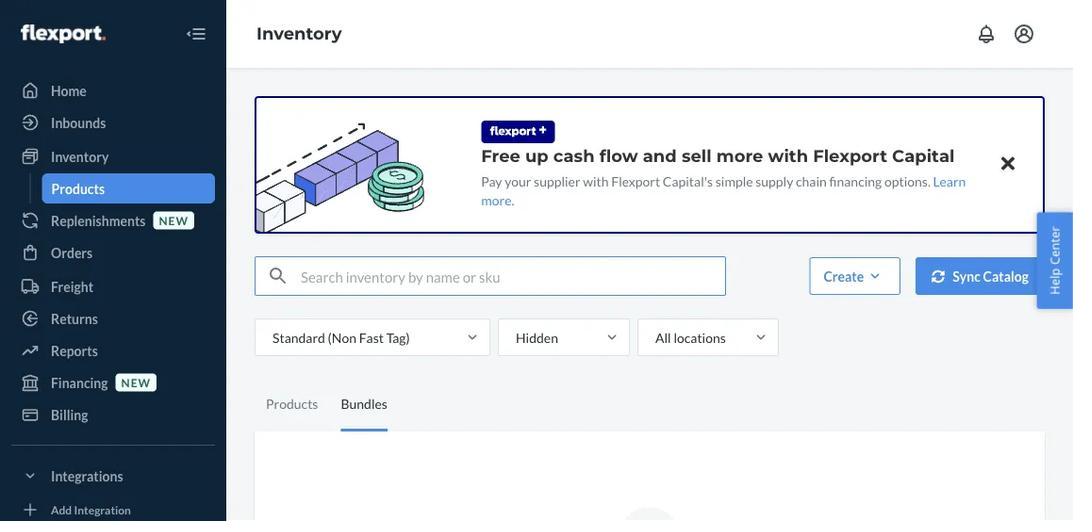 Task type: locate. For each thing, give the bounding box(es) containing it.
inventory link
[[257, 23, 342, 44], [11, 141, 215, 172]]

flexport up financing
[[813, 145, 887, 166]]

new down reports link
[[121, 376, 151, 389]]

0 vertical spatial with
[[768, 145, 808, 166]]

new for replenishments
[[159, 214, 189, 227]]

financing
[[829, 173, 882, 189]]

products link
[[42, 174, 215, 204]]

billing link
[[11, 400, 215, 430]]

products
[[51, 181, 105, 197], [266, 396, 318, 412]]

free
[[481, 145, 520, 166]]

1 horizontal spatial flexport
[[813, 145, 887, 166]]

0 horizontal spatial new
[[121, 376, 151, 389]]

1 horizontal spatial new
[[159, 214, 189, 227]]

inbounds
[[51, 115, 106, 131]]

.
[[512, 192, 514, 208]]

help center button
[[1037, 212, 1073, 309]]

more down pay
[[481, 192, 512, 208]]

fast
[[359, 330, 384, 346]]

0 vertical spatial inventory link
[[257, 23, 342, 44]]

returns link
[[11, 304, 215, 334]]

0 vertical spatial inventory
[[257, 23, 342, 44]]

more up simple
[[717, 145, 763, 166]]

0 horizontal spatial more
[[481, 192, 512, 208]]

0 vertical spatial products
[[51, 181, 105, 197]]

0 horizontal spatial flexport
[[611, 173, 660, 189]]

1 vertical spatial more
[[481, 192, 512, 208]]

1 horizontal spatial more
[[717, 145, 763, 166]]

freight
[[51, 279, 93, 295]]

sync alt image
[[932, 270, 945, 283]]

chain
[[796, 173, 827, 189]]

inventory
[[257, 23, 342, 44], [51, 149, 109, 165]]

1 vertical spatial flexport
[[611, 173, 660, 189]]

Search inventory by name or sku text field
[[301, 257, 725, 295]]

1 horizontal spatial with
[[768, 145, 808, 166]]

flow
[[600, 145, 638, 166]]

more
[[717, 145, 763, 166], [481, 192, 512, 208]]

with down cash in the right of the page
[[583, 173, 609, 189]]

pay your supplier with flexport capital's simple supply chain financing options.
[[481, 173, 933, 189]]

1 horizontal spatial inventory
[[257, 23, 342, 44]]

returns
[[51, 311, 98, 327]]

tag)
[[386, 330, 410, 346]]

(non
[[328, 330, 356, 346]]

replenishments
[[51, 213, 146, 229]]

0 vertical spatial new
[[159, 214, 189, 227]]

and
[[643, 145, 677, 166]]

reports link
[[11, 336, 215, 366]]

flexport down the flow
[[611, 173, 660, 189]]

1 horizontal spatial products
[[266, 396, 318, 412]]

capital
[[892, 145, 955, 166]]

1 vertical spatial inventory
[[51, 149, 109, 165]]

flexport logo image
[[21, 24, 105, 43]]

new
[[159, 214, 189, 227], [121, 376, 151, 389]]

sync catalog
[[953, 268, 1029, 284]]

0 horizontal spatial with
[[583, 173, 609, 189]]

all locations
[[655, 330, 726, 346]]

standard
[[273, 330, 325, 346]]

integrations
[[51, 468, 123, 484]]

with
[[768, 145, 808, 166], [583, 173, 609, 189]]

free up cash flow and sell more with flexport capital
[[481, 145, 955, 166]]

products up replenishments
[[51, 181, 105, 197]]

products down standard
[[266, 396, 318, 412]]

sell
[[682, 145, 712, 166]]

new down the products link
[[159, 214, 189, 227]]

add integration link
[[11, 499, 215, 522]]

orders link
[[11, 238, 215, 268]]

home
[[51, 83, 87, 99]]

flexport
[[813, 145, 887, 166], [611, 173, 660, 189]]

open account menu image
[[1013, 23, 1036, 45]]

learn more link
[[481, 173, 966, 208]]

with up supply
[[768, 145, 808, 166]]

1 vertical spatial new
[[121, 376, 151, 389]]

0 vertical spatial flexport
[[813, 145, 887, 166]]

add
[[51, 503, 72, 517]]

sync catalog button
[[916, 257, 1045, 295]]

simple
[[716, 173, 753, 189]]

financing
[[51, 375, 108, 391]]

orders
[[51, 245, 93, 261]]

learn
[[933, 173, 966, 189]]

options.
[[885, 173, 931, 189]]

1 vertical spatial inventory link
[[11, 141, 215, 172]]

close image
[[1002, 152, 1015, 175]]

0 vertical spatial more
[[717, 145, 763, 166]]

1 horizontal spatial inventory link
[[257, 23, 342, 44]]

0 horizontal spatial inventory link
[[11, 141, 215, 172]]

hidden
[[516, 330, 558, 346]]



Task type: describe. For each thing, give the bounding box(es) containing it.
capital's
[[663, 173, 713, 189]]

center
[[1046, 226, 1063, 265]]

integrations button
[[11, 461, 215, 491]]

freight link
[[11, 272, 215, 302]]

new for financing
[[121, 376, 151, 389]]

supply
[[756, 173, 793, 189]]

help
[[1046, 268, 1063, 295]]

supplier
[[534, 173, 581, 189]]

all
[[655, 330, 671, 346]]

reports
[[51, 343, 98, 359]]

open notifications image
[[975, 23, 998, 45]]

home link
[[11, 75, 215, 106]]

catalog
[[983, 268, 1029, 284]]

bundles
[[341, 396, 388, 412]]

more inside learn more
[[481, 192, 512, 208]]

help center
[[1046, 226, 1063, 295]]

1 vertical spatial with
[[583, 173, 609, 189]]

inbounds link
[[11, 108, 215, 138]]

0 horizontal spatial products
[[51, 181, 105, 197]]

cash
[[553, 145, 595, 166]]

locations
[[674, 330, 726, 346]]

pay
[[481, 173, 502, 189]]

up
[[525, 145, 549, 166]]

add integration
[[51, 503, 131, 517]]

billing
[[51, 407, 88, 423]]

sync
[[953, 268, 981, 284]]

integration
[[74, 503, 131, 517]]

standard (non fast tag)
[[273, 330, 410, 346]]

close navigation image
[[185, 23, 207, 45]]

learn more
[[481, 173, 966, 208]]

your
[[505, 173, 531, 189]]

create
[[824, 268, 864, 284]]

0 horizontal spatial inventory
[[51, 149, 109, 165]]

1 vertical spatial products
[[266, 396, 318, 412]]

create button
[[810, 257, 901, 295]]



Task type: vqa. For each thing, say whether or not it's contained in the screenshot.
'Reports'
yes



